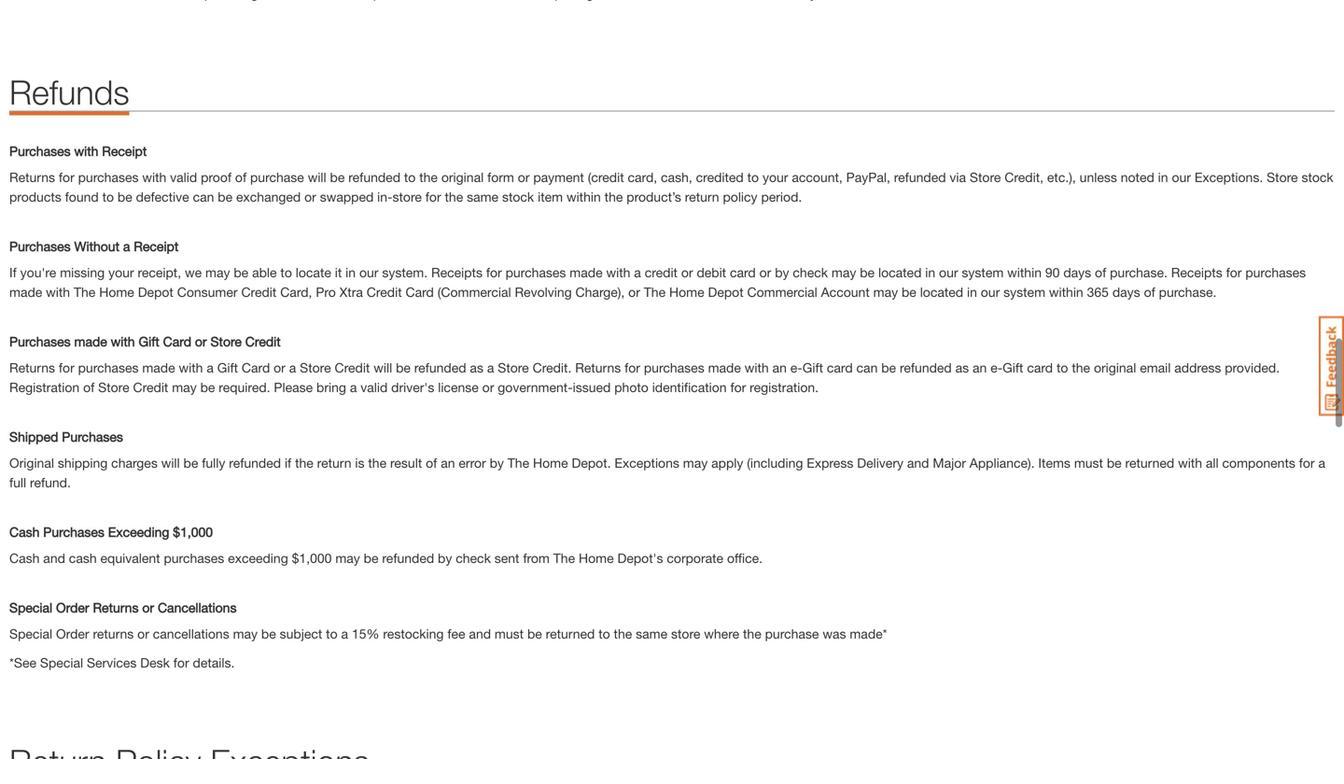 Task type: vqa. For each thing, say whether or not it's contained in the screenshot.
'NY'
no



Task type: describe. For each thing, give the bounding box(es) containing it.
paypal,
[[847, 169, 891, 185]]

made up charge),
[[570, 265, 603, 280]]

1 horizontal spatial stock
[[1302, 169, 1334, 185]]

feedback link image
[[1320, 316, 1345, 417]]

0 vertical spatial located
[[879, 265, 922, 280]]

cash for cash and cash equivalent purchases exceeding $1,000 may be refunded by check sent from the home depot's corporate office.
[[9, 550, 40, 566]]

1 e- from the left
[[791, 360, 803, 375]]

government-
[[498, 379, 573, 395]]

returned inside original shipping charges will be fully refunded if the return is the result of an error by the home depot. exceptions may apply (including express delivery and major appliance). items must be returned with all components for a full refund.
[[1126, 455, 1175, 471]]

returns
[[93, 626, 134, 641]]

if you're missing your receipt, we may be able to locate it in our system. receipts for purchases made with a credit or debit card or by check may be located in our system within 90 days of purchase. receipts for purchases made with the home depot consumer credit card, pro xtra credit card (commercial revolving charge), or the home depot commercial account may be located in our system within 365 days of purchase.
[[9, 265, 1307, 300]]

etc.),
[[1048, 169, 1077, 185]]

credit,
[[1005, 169, 1044, 185]]

exceptions.
[[1195, 169, 1264, 185]]

1 vertical spatial check
[[456, 550, 491, 566]]

0 horizontal spatial must
[[495, 626, 524, 641]]

desk
[[140, 655, 170, 670]]

purchases up 'shipping'
[[62, 429, 123, 444]]

purchases up cash
[[43, 524, 105, 540]]

special for special order returns or cancellations
[[9, 600, 52, 615]]

home inside original shipping charges will be fully refunded if the return is the result of an error by the home depot. exceptions may apply (including express delivery and major appliance). items must be returned with all components for a full refund.
[[533, 455, 568, 471]]

store right exceptions.
[[1268, 169, 1299, 185]]

may inside returns for purchases made with a gift card or a store credit will be refunded as a store credit. returns for purchases made with an e-gift card can be refunded as an e-gift card to the original email address provided. registration of store credit may be required. please bring a valid driver's license or government-issued photo identification for registration.
[[172, 379, 197, 395]]

for inside original shipping charges will be fully refunded if the return is the result of an error by the home depot. exceptions may apply (including express delivery and major appliance). items must be returned with all components for a full refund.
[[1300, 455, 1316, 471]]

was
[[823, 626, 847, 641]]

is
[[355, 455, 365, 471]]

details.
[[193, 655, 235, 670]]

made down the purchases made with gift card or store credit
[[142, 360, 175, 375]]

1 horizontal spatial card
[[827, 360, 853, 375]]

please
[[274, 379, 313, 395]]

a left "credit."
[[487, 360, 494, 375]]

a down the purchases made with gift card or store credit
[[207, 360, 214, 375]]

(including
[[747, 455, 804, 471]]

equivalent
[[100, 550, 160, 566]]

email
[[1141, 360, 1172, 375]]

express
[[807, 455, 854, 471]]

address
[[1175, 360, 1222, 375]]

or right form
[[518, 169, 530, 185]]

card,
[[280, 284, 312, 300]]

original shipping charges will be fully refunded if the return is the result of an error by the home depot. exceptions may apply (including express delivery and major appliance). items must be returned with all components for a full refund.
[[9, 455, 1326, 490]]

0 horizontal spatial returned
[[546, 626, 595, 641]]

services
[[87, 655, 137, 670]]

1 vertical spatial purchase
[[766, 626, 820, 641]]

may up details.
[[233, 626, 258, 641]]

locate
[[296, 265, 331, 280]]

order for returns
[[56, 626, 89, 641]]

1 vertical spatial system
[[1004, 284, 1046, 300]]

exchanged
[[236, 189, 301, 204]]

commercial
[[748, 284, 818, 300]]

0 vertical spatial system
[[962, 265, 1004, 280]]

home down the missing
[[99, 284, 134, 300]]

1 receipts from the left
[[431, 265, 483, 280]]

consumer
[[177, 284, 238, 300]]

a right without
[[123, 238, 130, 254]]

0 vertical spatial $1,000
[[173, 524, 213, 540]]

to inside returns for purchases made with a gift card or a store credit will be refunded as a store credit. returns for purchases made with an e-gift card can be refunded as an e-gift card to the original email address provided. registration of store credit may be required. please bring a valid driver's license or government-issued photo identification for registration.
[[1057, 360, 1069, 375]]

your inside if you're missing your receipt, we may be able to locate it in our system. receipts for purchases made with a credit or debit card or by check may be located in our system within 90 days of purchase. receipts for purchases made with the home depot consumer credit card, pro xtra credit card (commercial revolving charge), or the home depot commercial account may be located in our system within 365 days of purchase.
[[108, 265, 134, 280]]

made down you're
[[9, 284, 42, 300]]

returns up returns
[[93, 600, 139, 615]]

original inside returns for purchases made with a gift card or a store credit will be refunded as a store credit. returns for purchases made with an e-gift card can be refunded as an e-gift card to the original email address provided. registration of store credit may be required. please bring a valid driver's license or government-issued photo identification for registration.
[[1095, 360, 1137, 375]]

without
[[74, 238, 120, 254]]

within inside returns for purchases with valid proof of purchase will be refunded to the original form or payment (credit card, cash, credited to your account, paypal, refunded via store credit, etc.), unless noted in our exceptions. store stock products found to be defective can be exchanged or swapped in-store for the same stock item within the product's return policy period.
[[567, 189, 601, 204]]

items
[[1039, 455, 1071, 471]]

system.
[[382, 265, 428, 280]]

returns inside returns for purchases with valid proof of purchase will be refunded to the original form or payment (credit card, cash, credited to your account, paypal, refunded via store credit, etc.), unless noted in our exceptions. store stock products found to be defective can be exchanged or swapped in-store for the same stock item within the product's return policy period.
[[9, 169, 55, 185]]

store right 'via'
[[970, 169, 1002, 185]]

where
[[705, 626, 740, 641]]

store up government-
[[498, 360, 529, 375]]

credit down the purchases made with gift card or store credit
[[133, 379, 168, 395]]

original
[[9, 455, 54, 471]]

or up commercial
[[760, 265, 772, 280]]

charges
[[111, 455, 158, 471]]

home left depot's
[[579, 550, 614, 566]]

item
[[538, 189, 563, 204]]

cancellations
[[153, 626, 229, 641]]

or left cancellations
[[142, 600, 154, 615]]

registration
[[9, 379, 80, 395]]

products
[[9, 189, 61, 204]]

major
[[933, 455, 967, 471]]

result
[[390, 455, 422, 471]]

returns for purchases made with a gift card or a store credit will be refunded as a store credit. returns for purchases made with an e-gift card can be refunded as an e-gift card to the original email address provided. registration of store credit may be required. please bring a valid driver's license or government-issued photo identification for registration.
[[9, 360, 1281, 395]]

may right account
[[874, 284, 899, 300]]

with inside original shipping charges will be fully refunded if the return is the result of an error by the home depot. exceptions may apply (including express delivery and major appliance). items must be returned with all components for a full refund.
[[1179, 455, 1203, 471]]

purchases without a receipt
[[9, 238, 179, 254]]

proof
[[201, 169, 232, 185]]

will inside original shipping charges will be fully refunded if the return is the result of an error by the home depot. exceptions may apply (including express delivery and major appliance). items must be returned with all components for a full refund.
[[161, 455, 180, 471]]

credit up bring
[[335, 360, 370, 375]]

exceeding
[[108, 524, 169, 540]]

can inside returns for purchases made with a gift card or a store credit will be refunded as a store credit. returns for purchases made with an e-gift card can be refunded as an e-gift card to the original email address provided. registration of store credit may be required. please bring a valid driver's license or government-issued photo identification for registration.
[[857, 360, 878, 375]]

if
[[285, 455, 292, 471]]

provided.
[[1226, 360, 1281, 375]]

receipt,
[[138, 265, 181, 280]]

depot.
[[572, 455, 611, 471]]

debit
[[697, 265, 727, 280]]

missing
[[60, 265, 105, 280]]

license
[[438, 379, 479, 395]]

found
[[65, 189, 99, 204]]

it
[[335, 265, 342, 280]]

fully
[[202, 455, 225, 471]]

credit down the system.
[[367, 284, 402, 300]]

purchases made with gift card or store credit
[[9, 334, 284, 349]]

sent
[[495, 550, 520, 566]]

a right bring
[[350, 379, 357, 395]]

store up bring
[[300, 360, 331, 375]]

0 horizontal spatial by
[[438, 550, 452, 566]]

credit
[[645, 265, 678, 280]]

of up 365
[[1096, 265, 1107, 280]]

15%
[[352, 626, 380, 641]]

cash
[[69, 550, 97, 566]]

of inside returns for purchases with valid proof of purchase will be refunded to the original form or payment (credit card, cash, credited to your account, paypal, refunded via store credit, etc.), unless noted in our exceptions. store stock products found to be defective can be exchanged or swapped in-store for the same stock item within the product's return policy period.
[[235, 169, 247, 185]]

the right where
[[743, 626, 762, 641]]

1 vertical spatial purchase.
[[1160, 284, 1217, 300]]

1 horizontal spatial days
[[1113, 284, 1141, 300]]

your inside returns for purchases with valid proof of purchase will be refunded to the original form or payment (credit card, cash, credited to your account, paypal, refunded via store credit, etc.), unless noted in our exceptions. store stock products found to be defective can be exchanged or swapped in-store for the same stock item within the product's return policy period.
[[763, 169, 789, 185]]

1 vertical spatial located
[[921, 284, 964, 300]]

shipped
[[9, 429, 58, 444]]

depot's
[[618, 550, 664, 566]]

1 vertical spatial stock
[[502, 189, 534, 204]]

0 vertical spatial receipt
[[102, 143, 147, 159]]

fee
[[448, 626, 466, 641]]

2 as from the left
[[956, 360, 970, 375]]

delivery
[[858, 455, 904, 471]]

pro
[[316, 284, 336, 300]]

all
[[1207, 455, 1219, 471]]

registration.
[[750, 379, 819, 395]]

credit up required.
[[245, 334, 281, 349]]

corporate
[[667, 550, 724, 566]]

may up consumer
[[206, 265, 230, 280]]

credited
[[696, 169, 744, 185]]

refund.
[[30, 475, 71, 490]]

the down credit
[[644, 284, 666, 300]]

shipping
[[58, 455, 108, 471]]

form
[[488, 169, 515, 185]]

store down the purchases made with gift card or store credit
[[98, 379, 129, 395]]

1 horizontal spatial an
[[773, 360, 787, 375]]

purchases for purchases made with gift card or store credit
[[9, 334, 71, 349]]

full
[[9, 475, 26, 490]]

our inside returns for purchases with valid proof of purchase will be refunded to the original form or payment (credit card, cash, credited to your account, paypal, refunded via store credit, etc.), unless noted in our exceptions. store stock products found to be defective can be exchanged or swapped in-store for the same stock item within the product's return policy period.
[[1173, 169, 1192, 185]]

xtra
[[340, 284, 363, 300]]

or right charge),
[[629, 284, 641, 300]]

2 horizontal spatial card
[[1028, 360, 1054, 375]]



Task type: locate. For each thing, give the bounding box(es) containing it.
return inside returns for purchases with valid proof of purchase will be refunded to the original form or payment (credit card, cash, credited to your account, paypal, refunded via store credit, etc.), unless noted in our exceptions. store stock products found to be defective can be exchanged or swapped in-store for the same stock item within the product's return policy period.
[[685, 189, 720, 204]]

return left the 'is'
[[317, 455, 352, 471]]

special order returns or cancellations may be subject to a 15% restocking fee and must be returned to the same store where the purchase was made*
[[9, 626, 888, 641]]

by right "error"
[[490, 455, 504, 471]]

purchases up you're
[[9, 238, 71, 254]]

0 horizontal spatial original
[[442, 169, 484, 185]]

0 horizontal spatial an
[[441, 455, 455, 471]]

same left where
[[636, 626, 668, 641]]

or right license
[[483, 379, 494, 395]]

2 vertical spatial within
[[1050, 284, 1084, 300]]

0 vertical spatial card
[[406, 284, 434, 300]]

check left sent at left bottom
[[456, 550, 491, 566]]

store right the swapped
[[393, 189, 422, 204]]

system left 90
[[962, 265, 1004, 280]]

identification
[[653, 379, 727, 395]]

0 horizontal spatial card
[[730, 265, 756, 280]]

returns up the registration
[[9, 360, 55, 375]]

credit down able
[[241, 284, 277, 300]]

*see special services desk for details.
[[9, 655, 235, 670]]

0 vertical spatial and
[[908, 455, 930, 471]]

in-
[[377, 189, 393, 204]]

1 vertical spatial $1,000
[[292, 550, 332, 566]]

0 horizontal spatial will
[[161, 455, 180, 471]]

0 vertical spatial valid
[[170, 169, 197, 185]]

purchases for purchases without a receipt
[[9, 238, 71, 254]]

policy
[[723, 189, 758, 204]]

appliance).
[[970, 455, 1035, 471]]

stock down form
[[502, 189, 534, 204]]

0 horizontal spatial card
[[163, 334, 191, 349]]

cash,
[[661, 169, 693, 185]]

by up commercial
[[775, 265, 790, 280]]

2 e- from the left
[[991, 360, 1003, 375]]

0 horizontal spatial and
[[43, 550, 65, 566]]

90
[[1046, 265, 1061, 280]]

home
[[99, 284, 134, 300], [670, 284, 705, 300], [533, 455, 568, 471], [579, 550, 614, 566]]

1 order from the top
[[56, 600, 89, 615]]

card inside if you're missing your receipt, we may be able to locate it in our system. receipts for purchases made with a credit or debit card or by check may be located in our system within 90 days of purchase. receipts for purchases made with the home depot consumer credit card, pro xtra credit card (commercial revolving charge), or the home depot commercial account may be located in our system within 365 days of purchase.
[[730, 265, 756, 280]]

your
[[763, 169, 789, 185], [108, 265, 134, 280]]

photo
[[615, 379, 649, 395]]

1 horizontal spatial card
[[242, 360, 270, 375]]

0 horizontal spatial return
[[317, 455, 352, 471]]

unless
[[1080, 169, 1118, 185]]

gift
[[139, 334, 159, 349], [217, 360, 238, 375], [803, 360, 824, 375], [1003, 360, 1024, 375]]

valid left driver's
[[361, 379, 388, 395]]

the inside original shipping charges will be fully refunded if the return is the result of an error by the home depot. exceptions may apply (including express delivery and major appliance). items must be returned with all components for a full refund.
[[508, 455, 530, 471]]

return inside original shipping charges will be fully refunded if the return is the result of an error by the home depot. exceptions may apply (including express delivery and major appliance). items must be returned with all components for a full refund.
[[317, 455, 352, 471]]

swapped
[[320, 189, 374, 204]]

cash and cash equivalent purchases exceeding $1,000 may be refunded by check sent from the home depot's corporate office.
[[9, 550, 763, 566]]

return down the credited
[[685, 189, 720, 204]]

returns
[[9, 169, 55, 185], [9, 360, 55, 375], [576, 360, 621, 375], [93, 600, 139, 615]]

1 vertical spatial must
[[495, 626, 524, 641]]

card down consumer
[[163, 334, 191, 349]]

1 vertical spatial receipt
[[134, 238, 179, 254]]

of right result
[[426, 455, 437, 471]]

with
[[74, 143, 98, 159], [142, 169, 167, 185], [607, 265, 631, 280], [46, 284, 70, 300], [111, 334, 135, 349], [179, 360, 203, 375], [745, 360, 769, 375], [1179, 455, 1203, 471]]

the down the missing
[[74, 284, 96, 300]]

home left depot.
[[533, 455, 568, 471]]

will inside returns for purchases made with a gift card or a store credit will be refunded as a store credit. returns for purchases made with an e-gift card can be refunded as an e-gift card to the original email address provided. registration of store credit may be required. please bring a valid driver's license or government-issued photo identification for registration.
[[374, 360, 392, 375]]

cash down 'full' at the bottom left
[[9, 524, 40, 540]]

you're
[[20, 265, 56, 280]]

may inside original shipping charges will be fully refunded if the return is the result of an error by the home depot. exceptions may apply (including express delivery and major appliance). items must be returned with all components for a full refund.
[[683, 455, 708, 471]]

refunded
[[349, 169, 401, 185], [895, 169, 947, 185], [414, 360, 467, 375], [900, 360, 952, 375], [229, 455, 281, 471], [382, 550, 434, 566]]

1 horizontal spatial within
[[1008, 265, 1042, 280]]

2 horizontal spatial and
[[908, 455, 930, 471]]

(commercial
[[438, 284, 511, 300]]

receipt up defective
[[102, 143, 147, 159]]

0 vertical spatial original
[[442, 169, 484, 185]]

2 order from the top
[[56, 626, 89, 641]]

1 vertical spatial days
[[1113, 284, 1141, 300]]

1 horizontal spatial depot
[[708, 284, 744, 300]]

will right charges
[[161, 455, 180, 471]]

$1,000 right exceeding
[[173, 524, 213, 540]]

1 horizontal spatial and
[[469, 626, 491, 641]]

1 horizontal spatial original
[[1095, 360, 1137, 375]]

0 vertical spatial your
[[763, 169, 789, 185]]

will up the swapped
[[308, 169, 327, 185]]

be
[[330, 169, 345, 185], [118, 189, 132, 204], [218, 189, 233, 204], [234, 265, 249, 280], [860, 265, 875, 280], [902, 284, 917, 300], [396, 360, 411, 375], [882, 360, 897, 375], [200, 379, 215, 395], [184, 455, 198, 471], [1108, 455, 1122, 471], [364, 550, 379, 566], [261, 626, 276, 641], [528, 626, 542, 641]]

1 vertical spatial returned
[[546, 626, 595, 641]]

special for special order returns or cancellations may be subject to a 15% restocking fee and must be returned to the same store where the purchase was made*
[[9, 626, 52, 641]]

shipped purchases
[[9, 429, 123, 444]]

payment
[[534, 169, 585, 185]]

and right fee
[[469, 626, 491, 641]]

must
[[1075, 455, 1104, 471], [495, 626, 524, 641]]

by inside original shipping charges will be fully refunded if the return is the result of an error by the home depot. exceptions may apply (including express delivery and major appliance). items must be returned with all components for a full refund.
[[490, 455, 504, 471]]

account
[[822, 284, 870, 300]]

special
[[9, 600, 52, 615], [9, 626, 52, 641], [40, 655, 83, 670]]

the right from
[[554, 550, 575, 566]]

to inside if you're missing your receipt, we may be able to locate it in our system. receipts for purchases made with a credit or debit card or by check may be located in our system within 90 days of purchase. receipts for purchases made with the home depot consumer credit card, pro xtra credit card (commercial revolving charge), or the home depot commercial account may be located in our system within 365 days of purchase.
[[281, 265, 292, 280]]

we
[[185, 265, 202, 280]]

apply
[[712, 455, 744, 471]]

restocking
[[383, 626, 444, 641]]

within
[[567, 189, 601, 204], [1008, 265, 1042, 280], [1050, 284, 1084, 300]]

days right 90
[[1064, 265, 1092, 280]]

2 vertical spatial by
[[438, 550, 452, 566]]

days right 365
[[1113, 284, 1141, 300]]

a up please
[[289, 360, 296, 375]]

0 horizontal spatial stock
[[502, 189, 534, 204]]

original inside returns for purchases with valid proof of purchase will be refunded to the original form or payment (credit card, cash, credited to your account, paypal, refunded via store credit, etc.), unless noted in our exceptions. store stock products found to be defective can be exchanged or swapped in-store for the same stock item within the product's return policy period.
[[442, 169, 484, 185]]

0 vertical spatial will
[[308, 169, 327, 185]]

card up required.
[[242, 360, 270, 375]]

valid inside returns for purchases with valid proof of purchase will be refunded to the original form or payment (credit card, cash, credited to your account, paypal, refunded via store credit, etc.), unless noted in our exceptions. store stock products found to be defective can be exchanged or swapped in-store for the same stock item within the product's return policy period.
[[170, 169, 197, 185]]

1 vertical spatial your
[[108, 265, 134, 280]]

order down cash
[[56, 600, 89, 615]]

your down without
[[108, 265, 134, 280]]

the left form
[[420, 169, 438, 185]]

in inside returns for purchases with valid proof of purchase will be refunded to the original form or payment (credit card, cash, credited to your account, paypal, refunded via store credit, etc.), unless noted in our exceptions. store stock products found to be defective can be exchanged or swapped in-store for the same stock item within the product's return policy period.
[[1159, 169, 1169, 185]]

store left where
[[672, 626, 701, 641]]

bring
[[317, 379, 346, 395]]

1 vertical spatial same
[[636, 626, 668, 641]]

stock
[[1302, 169, 1334, 185], [502, 189, 534, 204]]

2 horizontal spatial card
[[406, 284, 434, 300]]

0 vertical spatial must
[[1075, 455, 1104, 471]]

0 horizontal spatial days
[[1064, 265, 1092, 280]]

or
[[518, 169, 530, 185], [305, 189, 316, 204], [682, 265, 694, 280], [760, 265, 772, 280], [629, 284, 641, 300], [195, 334, 207, 349], [274, 360, 286, 375], [483, 379, 494, 395], [142, 600, 154, 615], [137, 626, 149, 641]]

by left sent at left bottom
[[438, 550, 452, 566]]

2 horizontal spatial within
[[1050, 284, 1084, 300]]

check up commercial
[[793, 265, 828, 280]]

purchase. right 90
[[1111, 265, 1168, 280]]

1 vertical spatial store
[[672, 626, 701, 641]]

same inside returns for purchases with valid proof of purchase will be refunded to the original form or payment (credit card, cash, credited to your account, paypal, refunded via store credit, etc.), unless noted in our exceptions. store stock products found to be defective can be exchanged or swapped in-store for the same stock item within the product's return policy period.
[[467, 189, 499, 204]]

home down 'debit'
[[670, 284, 705, 300]]

0 vertical spatial by
[[775, 265, 790, 280]]

0 horizontal spatial your
[[108, 265, 134, 280]]

will inside returns for purchases with valid proof of purchase will be refunded to the original form or payment (credit card, cash, credited to your account, paypal, refunded via store credit, etc.), unless noted in our exceptions. store stock products found to be defective can be exchanged or swapped in-store for the same stock item within the product's return policy period.
[[308, 169, 327, 185]]

with inside returns for purchases with valid proof of purchase will be refunded to the original form or payment (credit card, cash, credited to your account, paypal, refunded via store credit, etc.), unless noted in our exceptions. store stock products found to be defective can be exchanged or swapped in-store for the same stock item within the product's return policy period.
[[142, 169, 167, 185]]

1 horizontal spatial will
[[308, 169, 327, 185]]

1 horizontal spatial return
[[685, 189, 720, 204]]

made*
[[850, 626, 888, 641]]

components
[[1223, 455, 1296, 471]]

product's
[[627, 189, 682, 204]]

cash
[[9, 524, 40, 540], [9, 550, 40, 566]]

from
[[523, 550, 550, 566]]

purchase inside returns for purchases with valid proof of purchase will be refunded to the original form or payment (credit card, cash, credited to your account, paypal, refunded via store credit, etc.), unless noted in our exceptions. store stock products found to be defective can be exchanged or swapped in-store for the same stock item within the product's return policy period.
[[250, 169, 304, 185]]

office.
[[728, 550, 763, 566]]

the right "error"
[[508, 455, 530, 471]]

store inside returns for purchases with valid proof of purchase will be refunded to the original form or payment (credit card, cash, credited to your account, paypal, refunded via store credit, etc.), unless noted in our exceptions. store stock products found to be defective can be exchanged or swapped in-store for the same stock item within the product's return policy period.
[[393, 189, 422, 204]]

the left email
[[1073, 360, 1091, 375]]

2 cash from the top
[[9, 550, 40, 566]]

receipts
[[431, 265, 483, 280], [1172, 265, 1223, 280]]

the down depot's
[[614, 626, 633, 641]]

0 vertical spatial days
[[1064, 265, 1092, 280]]

error
[[459, 455, 486, 471]]

can inside returns for purchases with valid proof of purchase will be refunded to the original form or payment (credit card, cash, credited to your account, paypal, refunded via store credit, etc.), unless noted in our exceptions. store stock products found to be defective can be exchanged or swapped in-store for the same stock item within the product's return policy period.
[[193, 189, 214, 204]]

valid inside returns for purchases made with a gift card or a store credit will be refunded as a store credit. returns for purchases made with an e-gift card can be refunded as an e-gift card to the original email address provided. registration of store credit may be required. please bring a valid driver's license or government-issued photo identification for registration.
[[361, 379, 388, 395]]

0 vertical spatial purchase.
[[1111, 265, 1168, 280]]

and left major
[[908, 455, 930, 471]]

stock right exceptions.
[[1302, 169, 1334, 185]]

0 vertical spatial cash
[[9, 524, 40, 540]]

0 vertical spatial order
[[56, 600, 89, 615]]

purchase left was
[[766, 626, 820, 641]]

1 horizontal spatial by
[[490, 455, 504, 471]]

$1,000 right the exceeding on the left of the page
[[292, 550, 332, 566]]

*see
[[9, 655, 36, 670]]

system
[[962, 265, 1004, 280], [1004, 284, 1046, 300]]

made up the identification
[[709, 360, 741, 375]]

2 vertical spatial card
[[242, 360, 270, 375]]

purchases inside returns for purchases with valid proof of purchase will be refunded to the original form or payment (credit card, cash, credited to your account, paypal, refunded via store credit, etc.), unless noted in our exceptions. store stock products found to be defective can be exchanged or swapped in-store for the same stock item within the product's return policy period.
[[78, 169, 139, 185]]

1 horizontal spatial same
[[636, 626, 668, 641]]

2 vertical spatial and
[[469, 626, 491, 641]]

1 horizontal spatial returned
[[1126, 455, 1175, 471]]

0 horizontal spatial same
[[467, 189, 499, 204]]

1 vertical spatial return
[[317, 455, 352, 471]]

and inside original shipping charges will be fully refunded if the return is the result of an error by the home depot. exceptions may apply (including express delivery and major appliance). items must be returned with all components for a full refund.
[[908, 455, 930, 471]]

0 vertical spatial returned
[[1126, 455, 1175, 471]]

card inside if you're missing your receipt, we may be able to locate it in our system. receipts for purchases made with a credit or debit card or by check may be located in our system within 90 days of purchase. receipts for purchases made with the home depot consumer credit card, pro xtra credit card (commercial revolving charge), or the home depot commercial account may be located in our system within 365 days of purchase.
[[406, 284, 434, 300]]

check
[[793, 265, 828, 280], [456, 550, 491, 566]]

1 horizontal spatial $1,000
[[292, 550, 332, 566]]

the down the (credit
[[605, 189, 623, 204]]

depot down "receipt," in the top left of the page
[[138, 284, 174, 300]]

charge),
[[576, 284, 625, 300]]

0 vertical spatial return
[[685, 189, 720, 204]]

1 horizontal spatial as
[[956, 360, 970, 375]]

0 horizontal spatial as
[[470, 360, 484, 375]]

or up please
[[274, 360, 286, 375]]

card,
[[628, 169, 658, 185]]

365
[[1088, 284, 1110, 300]]

may
[[206, 265, 230, 280], [832, 265, 857, 280], [874, 284, 899, 300], [172, 379, 197, 395], [683, 455, 708, 471], [336, 550, 360, 566], [233, 626, 258, 641]]

(credit
[[588, 169, 624, 185]]

0 horizontal spatial store
[[393, 189, 422, 204]]

1 vertical spatial cash
[[9, 550, 40, 566]]

0 horizontal spatial can
[[193, 189, 214, 204]]

0 vertical spatial stock
[[1302, 169, 1334, 185]]

0 horizontal spatial $1,000
[[173, 524, 213, 540]]

made up the registration
[[74, 334, 107, 349]]

1 vertical spatial order
[[56, 626, 89, 641]]

may up account
[[832, 265, 857, 280]]

0 vertical spatial same
[[467, 189, 499, 204]]

cancellations
[[158, 600, 237, 615]]

card down the system.
[[406, 284, 434, 300]]

within down 90
[[1050, 284, 1084, 300]]

2 depot from the left
[[708, 284, 744, 300]]

can
[[193, 189, 214, 204], [857, 360, 878, 375]]

receipt up "receipt," in the top left of the page
[[134, 238, 179, 254]]

2 horizontal spatial an
[[973, 360, 988, 375]]

1 vertical spatial within
[[1008, 265, 1042, 280]]

an inside original shipping charges will be fully refunded if the return is the result of an error by the home depot. exceptions may apply (including express delivery and major appliance). items must be returned with all components for a full refund.
[[441, 455, 455, 471]]

as
[[470, 360, 484, 375], [956, 360, 970, 375]]

0 horizontal spatial within
[[567, 189, 601, 204]]

1 vertical spatial will
[[374, 360, 392, 375]]

0 horizontal spatial depot
[[138, 284, 174, 300]]

or left 'debit'
[[682, 265, 694, 280]]

1 horizontal spatial purchase
[[766, 626, 820, 641]]

1 vertical spatial card
[[163, 334, 191, 349]]

1 horizontal spatial store
[[672, 626, 701, 641]]

the
[[74, 284, 96, 300], [644, 284, 666, 300], [508, 455, 530, 471], [554, 550, 575, 566]]

issued
[[573, 379, 611, 395]]

of right the registration
[[83, 379, 95, 395]]

by inside if you're missing your receipt, we may be able to locate it in our system. receipts for purchases made with a credit or debit card or by check may be located in our system within 90 days of purchase. receipts for purchases made with the home depot consumer credit card, pro xtra credit card (commercial revolving charge), or the home depot commercial account may be located in our system within 365 days of purchase.
[[775, 265, 790, 280]]

or right returns
[[137, 626, 149, 641]]

returns for purchases with valid proof of purchase will be refunded to the original form or payment (credit card, cash, credited to your account, paypal, refunded via store credit, etc.), unless noted in our exceptions. store stock products found to be defective can be exchanged or swapped in-store for the same stock item within the product's return policy period.
[[9, 169, 1334, 204]]

of inside original shipping charges will be fully refunded if the return is the result of an error by the home depot. exceptions may apply (including express delivery and major appliance). items must be returned with all components for a full refund.
[[426, 455, 437, 471]]

the right in-
[[445, 189, 463, 204]]

to
[[404, 169, 416, 185], [748, 169, 759, 185], [102, 189, 114, 204], [281, 265, 292, 280], [1057, 360, 1069, 375], [326, 626, 338, 641], [599, 626, 611, 641]]

special order returns or cancellations
[[9, 600, 237, 615]]

a inside original shipping charges will be fully refunded if the return is the result of an error by the home depot. exceptions may apply (including express delivery and major appliance). items must be returned with all components for a full refund.
[[1319, 455, 1326, 471]]

1 horizontal spatial e-
[[991, 360, 1003, 375]]

0 vertical spatial within
[[567, 189, 601, 204]]

able
[[252, 265, 277, 280]]

check inside if you're missing your receipt, we may be able to locate it in our system. receipts for purchases made with a credit or debit card or by check may be located in our system within 90 days of purchase. receipts for purchases made with the home depot consumer credit card, pro xtra credit card (commercial revolving charge), or the home depot commercial account may be located in our system within 365 days of purchase.
[[793, 265, 828, 280]]

within down the (credit
[[567, 189, 601, 204]]

$1,000
[[173, 524, 213, 540], [292, 550, 332, 566]]

cash for cash purchases exceeding $1,000
[[9, 524, 40, 540]]

1 vertical spatial by
[[490, 455, 504, 471]]

of right 365
[[1145, 284, 1156, 300]]

may down the purchases made with gift card or store credit
[[172, 379, 197, 395]]

driver's
[[392, 379, 435, 395]]

made
[[570, 265, 603, 280], [9, 284, 42, 300], [74, 334, 107, 349], [142, 360, 175, 375], [709, 360, 741, 375]]

refunded inside original shipping charges will be fully refunded if the return is the result of an error by the home depot. exceptions may apply (including express delivery and major appliance). items must be returned with all components for a full refund.
[[229, 455, 281, 471]]

for
[[59, 169, 74, 185], [426, 189, 441, 204], [486, 265, 502, 280], [1227, 265, 1243, 280], [59, 360, 74, 375], [625, 360, 641, 375], [731, 379, 747, 395], [1300, 455, 1316, 471], [174, 655, 189, 670]]

returns up products
[[9, 169, 55, 185]]

store up required.
[[211, 334, 242, 349]]

1 vertical spatial can
[[857, 360, 878, 375]]

1 cash from the top
[[9, 524, 40, 540]]

1 depot from the left
[[138, 284, 174, 300]]

system down 90
[[1004, 284, 1046, 300]]

purchase. up 'address' on the right top of the page
[[1160, 284, 1217, 300]]

2 horizontal spatial will
[[374, 360, 392, 375]]

the inside returns for purchases made with a gift card or a store credit will be refunded as a store credit. returns for purchases made with an e-gift card can be refunded as an e-gift card to the original email address provided. registration of store credit may be required. please bring a valid driver's license or government-issued photo identification for registration.
[[1073, 360, 1091, 375]]

1 horizontal spatial your
[[763, 169, 789, 185]]

may left apply
[[683, 455, 708, 471]]

card inside returns for purchases made with a gift card or a store credit will be refunded as a store credit. returns for purchases made with an e-gift card can be refunded as an e-gift card to the original email address provided. registration of store credit may be required. please bring a valid driver's license or government-issued photo identification for registration.
[[242, 360, 270, 375]]

or down consumer
[[195, 334, 207, 349]]

2 receipts from the left
[[1172, 265, 1223, 280]]

0 vertical spatial purchase
[[250, 169, 304, 185]]

period.
[[762, 189, 803, 204]]

order for returns
[[56, 600, 89, 615]]

via
[[950, 169, 967, 185]]

0 horizontal spatial check
[[456, 550, 491, 566]]

returns up issued
[[576, 360, 621, 375]]

2 vertical spatial special
[[40, 655, 83, 670]]

or left the swapped
[[305, 189, 316, 204]]

1 horizontal spatial check
[[793, 265, 828, 280]]

a inside if you're missing your receipt, we may be able to locate it in our system. receipts for purchases made with a credit or debit card or by check may be located in our system within 90 days of purchase. receipts for purchases made with the home depot consumer credit card, pro xtra credit card (commercial revolving charge), or the home depot commercial account may be located in our system within 365 days of purchase.
[[634, 265, 641, 280]]

purchases
[[9, 143, 71, 159], [9, 238, 71, 254], [9, 334, 71, 349], [62, 429, 123, 444], [43, 524, 105, 540]]

located
[[879, 265, 922, 280], [921, 284, 964, 300]]

refunds
[[9, 72, 130, 111]]

1 vertical spatial and
[[43, 550, 65, 566]]

0 horizontal spatial valid
[[170, 169, 197, 185]]

a left "15%"
[[341, 626, 348, 641]]

1 horizontal spatial can
[[857, 360, 878, 375]]

must inside original shipping charges will be fully refunded if the return is the result of an error by the home depot. exceptions may apply (including express delivery and major appliance). items must be returned with all components for a full refund.
[[1075, 455, 1104, 471]]

1 as from the left
[[470, 360, 484, 375]]

of inside returns for purchases made with a gift card or a store credit will be refunded as a store credit. returns for purchases made with an e-gift card can be refunded as an e-gift card to the original email address provided. registration of store credit may be required. please bring a valid driver's license or government-issued photo identification for registration.
[[83, 379, 95, 395]]

1 vertical spatial special
[[9, 626, 52, 641]]

purchases with receipt
[[9, 143, 147, 159]]

cash purchases exceeding $1,000
[[9, 524, 213, 540]]

original left email
[[1095, 360, 1137, 375]]

1 vertical spatial original
[[1095, 360, 1137, 375]]

1 horizontal spatial valid
[[361, 379, 388, 395]]

0 vertical spatial check
[[793, 265, 828, 280]]

can down account
[[857, 360, 878, 375]]

required.
[[219, 379, 270, 395]]

may up "15%"
[[336, 550, 360, 566]]

the right if
[[295, 455, 314, 471]]

the right the 'is'
[[368, 455, 387, 471]]

returned
[[1126, 455, 1175, 471], [546, 626, 595, 641]]

purchases for purchases with receipt
[[9, 143, 71, 159]]



